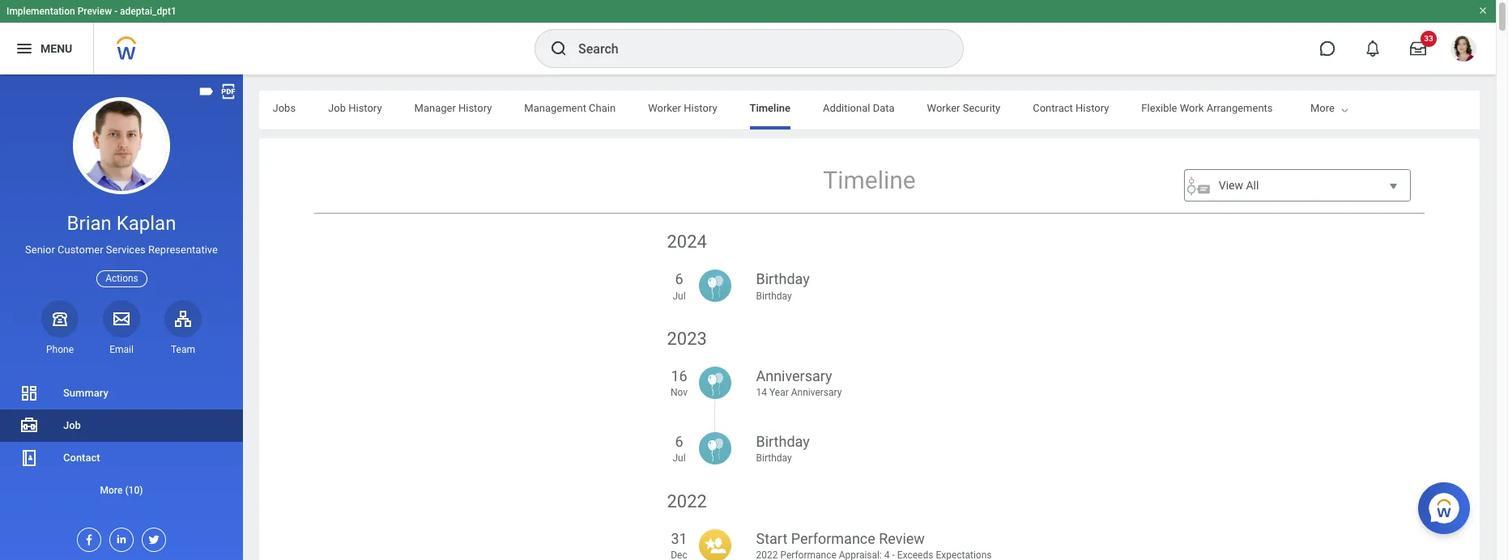 Task type: describe. For each thing, give the bounding box(es) containing it.
job for job history
[[328, 102, 346, 114]]

timeline inside tab list
[[750, 102, 791, 114]]

job for job
[[63, 420, 81, 432]]

contact link
[[0, 442, 243, 475]]

management chain
[[524, 102, 616, 114]]

2 6 jul from the top
[[673, 434, 686, 465]]

worker history
[[648, 102, 717, 114]]

brian
[[67, 212, 112, 235]]

view all
[[1219, 179, 1259, 192]]

job history
[[328, 102, 382, 114]]

mail image
[[112, 309, 131, 329]]

summary
[[63, 387, 108, 399]]

customer
[[58, 244, 103, 256]]

2023 menu item
[[667, 327, 1072, 433]]

year
[[770, 387, 789, 399]]

more (10)
[[100, 485, 143, 497]]

contract
[[1033, 102, 1073, 114]]

actions button
[[97, 270, 147, 287]]

1 vertical spatial timeline
[[823, 166, 916, 194]]

view printable version (pdf) image
[[220, 83, 237, 100]]

14
[[756, 387, 767, 399]]

team
[[171, 344, 195, 356]]

2 birthday from the top
[[756, 291, 792, 302]]

2 6 from the top
[[675, 434, 683, 451]]

representative
[[148, 244, 218, 256]]

nov
[[671, 387, 688, 399]]

view
[[1219, 179, 1244, 192]]

jobs
[[273, 102, 296, 114]]

senior customer services representative
[[25, 244, 218, 256]]

flexible
[[1142, 102, 1178, 114]]

facebook image
[[78, 529, 96, 547]]

chain
[[589, 102, 616, 114]]

more (10) button
[[0, 475, 243, 507]]

start
[[756, 531, 788, 548]]

tag image
[[198, 83, 216, 100]]

implementation
[[6, 6, 75, 17]]

more (10) button
[[0, 481, 243, 501]]

profile logan mcneil image
[[1451, 36, 1477, 65]]

menu
[[41, 42, 72, 55]]

menu button
[[0, 23, 93, 75]]

kaplan
[[116, 212, 176, 235]]

0 vertical spatial anniversary
[[756, 368, 832, 385]]

2 birthday birthday from the top
[[756, 434, 810, 465]]

services
[[106, 244, 146, 256]]

menu containing 2024
[[667, 222, 1072, 561]]

1 vertical spatial anniversary
[[791, 387, 842, 399]]

start performance review
[[756, 531, 925, 548]]

twitter image
[[143, 529, 160, 547]]

2024 menu item
[[667, 230, 1072, 336]]

justify image
[[15, 39, 34, 58]]

additional data
[[823, 102, 895, 114]]

16 nov
[[671, 368, 688, 399]]

Search Workday  search field
[[578, 31, 930, 66]]

2023
[[667, 329, 707, 349]]

2024
[[667, 232, 707, 252]]

phone button
[[41, 300, 79, 356]]

additional
[[823, 102, 870, 114]]

brian kaplan
[[67, 212, 176, 235]]

job link
[[0, 410, 243, 442]]

view all button
[[1184, 169, 1411, 203]]

-
[[114, 6, 118, 17]]

all
[[1246, 179, 1259, 192]]

worker security
[[927, 102, 1001, 114]]

email brian kaplan element
[[103, 343, 140, 356]]

more for more
[[1311, 102, 1335, 114]]

team brian kaplan element
[[164, 343, 202, 356]]

16
[[671, 368, 688, 385]]

history for job history
[[349, 102, 382, 114]]

tab list containing jobs
[[0, 91, 1273, 130]]

worker for worker history
[[648, 102, 681, 114]]



Task type: vqa. For each thing, say whether or not it's contained in the screenshot.
tooltip
no



Task type: locate. For each thing, give the bounding box(es) containing it.
manager history
[[414, 102, 492, 114]]

preview
[[78, 6, 112, 17]]

1 birthday from the top
[[756, 271, 810, 288]]

1 vertical spatial 6 jul
[[673, 434, 686, 465]]

1 horizontal spatial timeline
[[823, 166, 916, 194]]

job image
[[19, 416, 39, 436]]

1 horizontal spatial job
[[328, 102, 346, 114]]

3 history from the left
[[684, 102, 717, 114]]

close environment banner image
[[1479, 6, 1488, 15]]

6 jul up 2022 at the left bottom of page
[[673, 434, 686, 465]]

33
[[1424, 34, 1434, 43]]

job
[[328, 102, 346, 114], [63, 420, 81, 432]]

anniversary 14 year anniversary
[[756, 368, 842, 399]]

jul up 2023
[[673, 291, 686, 302]]

email button
[[103, 300, 140, 356]]

notifications large image
[[1365, 41, 1381, 57]]

6 jul
[[673, 271, 686, 302], [673, 434, 686, 465]]

31
[[671, 531, 688, 548]]

1 birthday birthday from the top
[[756, 271, 810, 302]]

birthday
[[756, 271, 810, 288], [756, 291, 792, 302], [756, 434, 810, 451], [756, 453, 792, 465]]

inbox large image
[[1410, 41, 1427, 57]]

navigation pane region
[[0, 75, 243, 561]]

history right manager
[[459, 102, 492, 114]]

2 history from the left
[[459, 102, 492, 114]]

history for contract history
[[1076, 102, 1109, 114]]

1 horizontal spatial worker
[[927, 102, 960, 114]]

manager
[[414, 102, 456, 114]]

33 button
[[1401, 31, 1437, 66]]

phone
[[46, 344, 74, 356]]

3 birthday from the top
[[756, 434, 810, 451]]

tab list
[[0, 91, 1273, 130]]

phone image
[[49, 309, 71, 329]]

list
[[0, 378, 243, 507]]

menu
[[667, 222, 1072, 561]]

job inside tab list
[[328, 102, 346, 114]]

summary image
[[19, 384, 39, 403]]

actions
[[105, 273, 138, 284]]

1 vertical spatial job
[[63, 420, 81, 432]]

0 horizontal spatial more
[[100, 485, 123, 497]]

jul
[[673, 291, 686, 302], [673, 453, 686, 465]]

birthday birthday inside 2024 'menu item'
[[756, 271, 810, 302]]

0 vertical spatial jul
[[673, 291, 686, 302]]

job inside job link
[[63, 420, 81, 432]]

implementation preview -   adeptai_dpt1
[[6, 6, 177, 17]]

6
[[675, 271, 683, 288], [675, 434, 683, 451]]

1 worker from the left
[[648, 102, 681, 114]]

4 birthday from the top
[[756, 453, 792, 465]]

timeline down additional data
[[823, 166, 916, 194]]

email
[[109, 344, 134, 356]]

1 vertical spatial 6
[[675, 434, 683, 451]]

menu banner
[[0, 0, 1496, 75]]

worker left the security
[[927, 102, 960, 114]]

2 worker from the left
[[927, 102, 960, 114]]

history right contract
[[1076, 102, 1109, 114]]

history for manager history
[[459, 102, 492, 114]]

job right jobs at the top of page
[[328, 102, 346, 114]]

1 6 from the top
[[675, 271, 683, 288]]

history left manager
[[349, 102, 382, 114]]

birthday birthday
[[756, 271, 810, 302], [756, 434, 810, 465]]

more for more (10)
[[100, 485, 123, 497]]

worker right chain
[[648, 102, 681, 114]]

timeline
[[750, 102, 791, 114], [823, 166, 916, 194]]

work
[[1180, 102, 1204, 114]]

linkedin image
[[110, 529, 128, 546]]

anniversary right the year
[[791, 387, 842, 399]]

search image
[[549, 39, 569, 58]]

team link
[[164, 300, 202, 356]]

jul up 2022 at the left bottom of page
[[673, 453, 686, 465]]

6 inside 2024 'menu item'
[[675, 271, 683, 288]]

job up contact
[[63, 420, 81, 432]]

contact image
[[19, 449, 39, 468]]

history for worker history
[[684, 102, 717, 114]]

more inside dropdown button
[[100, 485, 123, 497]]

worker
[[648, 102, 681, 114], [927, 102, 960, 114]]

1 vertical spatial jul
[[673, 453, 686, 465]]

4 history from the left
[[1076, 102, 1109, 114]]

2 jul from the top
[[673, 453, 686, 465]]

more
[[1311, 102, 1335, 114], [100, 485, 123, 497]]

1 jul from the top
[[673, 291, 686, 302]]

2022 menu item
[[667, 490, 1072, 561]]

jul inside 2024 'menu item'
[[673, 291, 686, 302]]

0 vertical spatial job
[[328, 102, 346, 114]]

(10)
[[125, 485, 143, 497]]

0 horizontal spatial job
[[63, 420, 81, 432]]

0 horizontal spatial timeline
[[750, 102, 791, 114]]

0 vertical spatial timeline
[[750, 102, 791, 114]]

management
[[524, 102, 586, 114]]

phone brian kaplan element
[[41, 343, 79, 356]]

contract history
[[1033, 102, 1109, 114]]

1 horizontal spatial more
[[1311, 102, 1335, 114]]

0 vertical spatial 6 jul
[[673, 271, 686, 302]]

senior
[[25, 244, 55, 256]]

2022
[[667, 491, 707, 512]]

arrangements
[[1207, 102, 1273, 114]]

1 6 jul from the top
[[673, 271, 686, 302]]

0 vertical spatial 6
[[675, 271, 683, 288]]

flexible work arrangements
[[1142, 102, 1273, 114]]

1 vertical spatial more
[[100, 485, 123, 497]]

security
[[963, 102, 1001, 114]]

performance
[[791, 531, 876, 548]]

review
[[879, 531, 925, 548]]

1 vertical spatial birthday birthday
[[756, 434, 810, 465]]

6 jul inside 2024 'menu item'
[[673, 271, 686, 302]]

timeline down search workday search field
[[750, 102, 791, 114]]

1 history from the left
[[349, 102, 382, 114]]

6 down 2024
[[675, 271, 683, 288]]

anniversary
[[756, 368, 832, 385], [791, 387, 842, 399]]

adeptai_dpt1
[[120, 6, 177, 17]]

contact
[[63, 452, 100, 464]]

6 jul down 2024
[[673, 271, 686, 302]]

anniversary up the year
[[756, 368, 832, 385]]

view team image
[[173, 309, 193, 329]]

history
[[349, 102, 382, 114], [459, 102, 492, 114], [684, 102, 717, 114], [1076, 102, 1109, 114]]

summary link
[[0, 378, 243, 410]]

0 vertical spatial birthday birthday
[[756, 271, 810, 302]]

data
[[873, 102, 895, 114]]

worker for worker security
[[927, 102, 960, 114]]

0 vertical spatial more
[[1311, 102, 1335, 114]]

history down search workday search field
[[684, 102, 717, 114]]

list containing summary
[[0, 378, 243, 507]]

6 down nov
[[675, 434, 683, 451]]

0 horizontal spatial worker
[[648, 102, 681, 114]]



